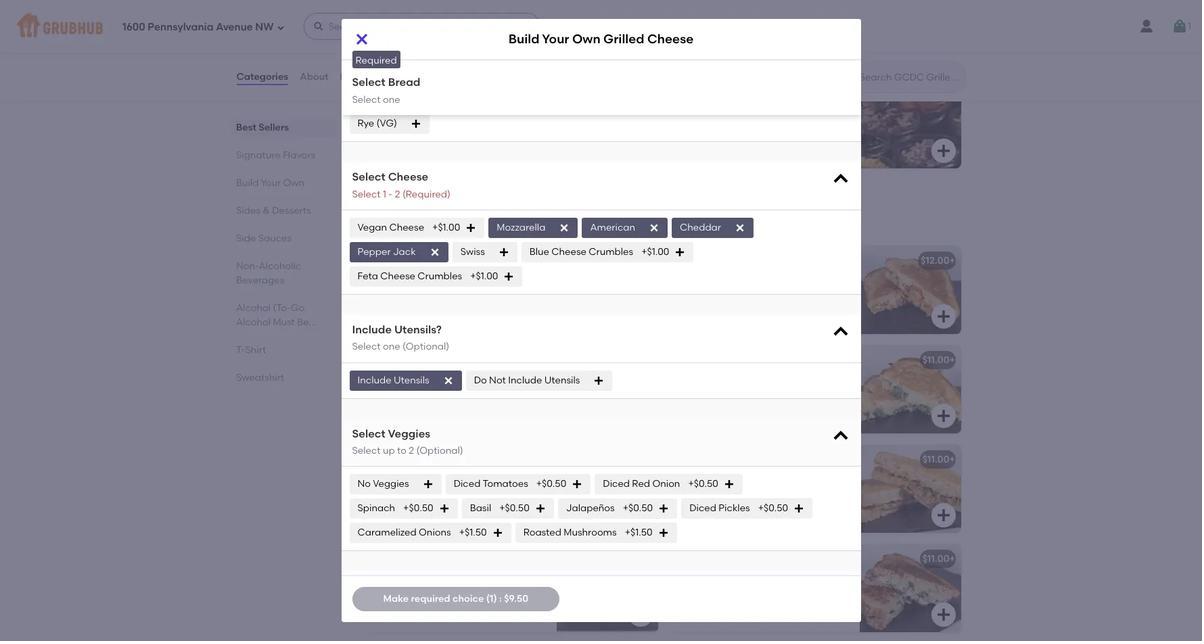 Task type: describe. For each thing, give the bounding box(es) containing it.
rye (vg)
[[358, 118, 397, 129]]

mac inside cheddar cheese, diced jalapeno, pulled pork, mac and chees, bbq sauce
[[429, 487, 449, 498]]

not
[[489, 375, 506, 386]]

signature flavors gcdc's famous signature flavors: available as a grilled cheese, patty melt, or mac & cheese bowl.
[[363, 200, 754, 228]]

veggies for no
[[373, 479, 409, 490]]

sellers for best sellers most ordered on grubhub
[[398, 45, 445, 62]]

basil
[[470, 503, 491, 515]]

(contains
[[415, 93, 460, 105]]

one for do not include utensils
[[383, 341, 400, 353]]

available
[[502, 219, 538, 228]]

0 vertical spatial own
[[572, 31, 601, 47]]

sides & desserts tab
[[236, 204, 331, 218]]

caramelized onions
[[358, 527, 451, 539]]

diced pickles
[[690, 503, 750, 515]]

buffalo blue image
[[557, 346, 658, 434]]

sides & desserts
[[236, 205, 311, 217]]

and down (diced
[[406, 401, 424, 413]]

to
[[397, 445, 407, 457]]

american for american cheese, diced tomato, bacon
[[374, 274, 419, 286]]

1 select from the top
[[352, 42, 386, 55]]

+$0.50 for basil
[[500, 503, 530, 515]]

vegan cheese
[[358, 222, 424, 233]]

bowl.
[[733, 219, 754, 228]]

pulled
[[374, 487, 402, 498]]

alcoholic
[[259, 261, 301, 272]]

$4.00
[[376, 140, 401, 152]]

jalapeños
[[566, 503, 615, 515]]

+ for american cheese, diced tomato, bacon
[[647, 255, 652, 266]]

vegan
[[358, 222, 387, 233]]

a
[[551, 219, 556, 228]]

1 button
[[1172, 14, 1192, 39]]

$11.00 + for cheddar and pepper jack cheese, cajun crunch (bell pepper, celery, onion) remoulade
[[923, 454, 956, 465]]

feta inside mozzarella, feta cheese, spinach, tomato, diced red onion
[[427, 573, 448, 584]]

diced inside american cheese, diced tomato, bacon
[[461, 274, 488, 286]]

+$1.50 for roasted mushrooms
[[625, 527, 653, 539]]

1600 pennsylvania avenue nw
[[122, 21, 274, 33]]

$11.00 + for american cheese, diced tomato, bacon
[[620, 255, 652, 266]]

green goddess image
[[860, 346, 961, 434]]

mushrooms
[[564, 527, 617, 539]]

1600
[[122, 21, 145, 33]]

cajun
[[677, 487, 705, 498]]

$9.50 +
[[679, 140, 709, 152]]

8 select from the top
[[352, 427, 386, 440]]

1 vertical spatial build your own grilled cheese
[[679, 124, 819, 136]]

svg image inside 1 button
[[1172, 18, 1188, 35]]

& inside sides & desserts tab
[[262, 205, 270, 217]]

select veggies select up to 2 (optional)
[[352, 427, 463, 457]]

most
[[363, 64, 385, 76]]

cup
[[440, 124, 459, 136]]

t-shirt
[[236, 344, 266, 356]]

one for rye (vg)
[[383, 60, 400, 72]]

mozzarella for mozzarella cheese, roasted mushrooms, spinach, truffle herb aioli
[[677, 573, 726, 584]]

+ for cheddar and pepper jack cheese, cajun crunch (bell pepper, celery, onion) remoulade
[[950, 454, 956, 465]]

required
[[411, 593, 450, 605]]

or
[[664, 219, 672, 228]]

1 vertical spatial american
[[405, 255, 451, 266]]

grilled inside signature flavors gcdc's famous signature flavors: available as a grilled cheese, patty melt, or mac & cheese bowl.
[[558, 219, 584, 228]]

sweatshirt
[[236, 372, 284, 384]]

signature for signature flavors gcdc's famous signature flavors: available as a grilled cheese, patty melt, or mac & cheese bowl.
[[363, 200, 433, 217]]

0 vertical spatial $9.50
[[679, 140, 703, 152]]

and up (diced
[[417, 374, 436, 385]]

do not include utensils
[[474, 375, 580, 386]]

jack inside cheddar and pepper jack cheese, cajun crunch (bell pepper, celery, onion) remoulade
[[777, 473, 799, 485]]

categories button
[[236, 53, 289, 102]]

shirt
[[245, 344, 266, 356]]

sides
[[236, 205, 260, 217]]

and inside cheddar cheese, diced jalapeno, pulled pork, mac and chees, bbq sauce
[[452, 487, 470, 498]]

famous
[[397, 219, 428, 228]]

cheese, inside mozzarella, feta cheese, spinach, tomato, diced red onion
[[450, 573, 488, 584]]

best sellers most ordered on grubhub
[[363, 45, 481, 76]]

cajun image
[[860, 445, 961, 533]]

0 horizontal spatial roasted
[[524, 527, 562, 539]]

2 horizontal spatial own
[[727, 124, 749, 136]]

bacon
[[374, 288, 404, 299]]

crema
[[677, 302, 709, 313]]

flavors for signature flavors gcdc's famous signature flavors: available as a grilled cheese, patty melt, or mac & cheese bowl.
[[436, 200, 488, 217]]

gluten-free (contains milk)
[[358, 93, 483, 105]]

green goddess
[[677, 354, 749, 366]]

no
[[358, 479, 371, 490]]

cheese, inside american cheese, diced tomato, bacon
[[421, 274, 459, 286]]

cheese, inside cheddar and pepper jack cheese, cajun crunch (bell pepper, celery, onion) remoulade
[[802, 473, 839, 485]]

utensils?
[[395, 323, 442, 336]]

desserts
[[272, 205, 311, 217]]

red inside mozzarella, feta cheese, spinach, tomato, diced red onion
[[443, 586, 461, 598]]

pennsylvania
[[148, 21, 214, 33]]

1 horizontal spatial build
[[509, 31, 540, 47]]

melt,
[[643, 219, 662, 228]]

2 vertical spatial signature
[[430, 219, 468, 228]]

1 horizontal spatial grilled
[[604, 31, 645, 47]]

celery, inside cheddar and pepper jack cheese, cajun crunch (bell pepper, celery, onion) remoulade
[[803, 487, 833, 498]]

young american
[[374, 255, 451, 266]]

:
[[499, 593, 502, 605]]

tomato, inside mozzarella, feta cheese, spinach, tomato, diced red onion
[[374, 586, 412, 598]]

sauces
[[258, 233, 291, 244]]

bbq image
[[557, 445, 658, 533]]

mushrooms,
[[677, 586, 733, 598]]

american cheese, diced tomato, bacon
[[374, 274, 528, 299]]

mozzarella for mozzarella
[[497, 222, 546, 233]]

0 horizontal spatial buffalo
[[374, 354, 407, 366]]

pepper for pepper jack cheese, chorizo crumble, pico de gallo, avocado crema
[[677, 274, 710, 286]]

diced up jalapeños
[[603, 479, 630, 490]]

gcdc's
[[363, 219, 395, 228]]

1 inside button
[[1188, 20, 1192, 32]]

hot
[[426, 401, 443, 413]]

ranch
[[374, 401, 403, 413]]

pesto
[[677, 387, 703, 399]]

caramelized
[[358, 527, 417, 539]]

(optional) inside include utensils? select one (optional)
[[403, 341, 450, 353]]

ordered
[[387, 64, 424, 76]]

best for best sellers
[[236, 122, 256, 133]]

build your own tab
[[236, 176, 331, 190]]

cheddar and pepper jack cheese, cajun crunch (bell pepper, celery, onion) remoulade
[[677, 473, 839, 512]]

+ for pepper jack cheese, chorizo crumble, pico de gallo, avocado crema
[[950, 255, 956, 266]]

required
[[356, 55, 397, 66]]

5 select from the top
[[352, 171, 386, 183]]

cheese, inside cheddar cheese, diced jalapeno, pulled pork, mac and chees, bbq sauce
[[417, 473, 455, 485]]

1 horizontal spatial red
[[632, 479, 650, 490]]

reviews button
[[339, 53, 379, 102]]

patty
[[620, 219, 641, 228]]

(diced
[[410, 387, 440, 399]]

pepper,
[[765, 487, 801, 498]]

diced red onion
[[603, 479, 680, 490]]

make required choice (1) : $9.50
[[383, 593, 529, 605]]

+$0.50 for diced tomatoes
[[537, 479, 567, 490]]

your inside build your own tab
[[261, 177, 281, 189]]

+$0.50 for diced red onion
[[689, 479, 719, 490]]

diced inside mozzarella, feta cheese, spinach, tomato, diced red onion
[[414, 586, 441, 598]]

mac inside signature flavors gcdc's famous signature flavors: available as a grilled cheese, patty melt, or mac & cheese bowl.
[[674, 219, 691, 228]]

choice
[[453, 593, 484, 605]]

0 vertical spatial blue
[[530, 246, 550, 258]]

Search GCDC Grilled Cheese Bar search field
[[858, 71, 962, 84]]

make
[[383, 593, 409, 605]]

tomatoes
[[483, 479, 528, 490]]

+$0.50 for diced pickles
[[758, 503, 789, 515]]

0 horizontal spatial $9.50
[[504, 593, 529, 605]]

non-alcoholic beverages tab
[[236, 259, 331, 288]]

young
[[374, 255, 403, 266]]

remoulade
[[708, 501, 761, 512]]

(vg)
[[377, 118, 397, 129]]

cheddar for cheddar cheese, diced jalapeno, pulled pork, mac and chees, bbq sauce
[[374, 473, 415, 485]]

0 vertical spatial build your own grilled cheese
[[509, 31, 694, 47]]

spinach, inside mozzarella cheese, roasted mushrooms, spinach, truffle herb aioli
[[735, 586, 775, 598]]

crunch inside cheddar and pepper jack cheese, cajun crunch (bell pepper, celery, onion) remoulade
[[707, 487, 741, 498]]

2 for cheese
[[395, 189, 400, 200]]

side sauces tab
[[236, 231, 331, 246]]

celery, inside cheddar and blue cheese, buffalo crunch (diced carrot, celery, onion), ranch and hot sauce
[[475, 387, 505, 399]]

pickles
[[719, 503, 750, 515]]

include utensils? select one (optional)
[[352, 323, 450, 353]]

tomato
[[376, 124, 411, 136]]

(bell
[[743, 487, 763, 498]]

sweatshirt tab
[[236, 371, 331, 385]]

aioli
[[677, 600, 697, 612]]

green
[[677, 354, 706, 366]]

spinach, inside the mozzarella cheese, spinach, basil, pesto
[[768, 374, 808, 385]]

roasted inside mozzarella cheese, roasted mushrooms, spinach, truffle herb aioli
[[768, 573, 806, 584]]

non-alcoholic beverages
[[236, 261, 301, 286]]

2 horizontal spatial build
[[679, 124, 703, 136]]

sauce inside cheddar and blue cheese, buffalo crunch (diced carrot, celery, onion), ranch and hot sauce
[[445, 401, 474, 413]]

onions
[[419, 527, 451, 539]]

$11.00 + for mozzarella cheese, spinach, basil, pesto
[[923, 354, 956, 366]]

(required)
[[403, 189, 451, 200]]

avocado
[[788, 288, 829, 299]]

diced inside cheddar cheese, diced jalapeno, pulled pork, mac and chees, bbq sauce
[[457, 473, 484, 485]]

categories
[[237, 71, 288, 82]]

pepper inside cheddar and pepper jack cheese, cajun crunch (bell pepper, celery, onion) remoulade
[[741, 473, 774, 485]]

build inside tab
[[236, 177, 258, 189]]

cheddar for cheddar and pepper jack cheese, cajun crunch (bell pepper, celery, onion) remoulade
[[677, 473, 718, 485]]

2 one from the top
[[383, 94, 400, 105]]

signature for signature flavors
[[236, 150, 280, 161]]



Task type: locate. For each thing, give the bounding box(es) containing it.
gallo,
[[759, 288, 786, 299]]

veggies up to
[[388, 427, 431, 440]]

0 horizontal spatial feta
[[358, 270, 378, 282]]

0 vertical spatial sellers
[[398, 45, 445, 62]]

diced down cajun on the bottom right of page
[[690, 503, 717, 515]]

2 horizontal spatial jack
[[777, 473, 799, 485]]

american up 'feta cheese crumbles'
[[405, 255, 451, 266]]

0 vertical spatial sauce
[[445, 401, 474, 413]]

include up ranch
[[358, 375, 392, 386]]

$11.00 + for mozzarella cheese, roasted mushrooms, spinach, truffle herb aioli
[[923, 553, 956, 565]]

0 horizontal spatial onion
[[463, 586, 491, 598]]

pepper up "(bell" in the bottom right of the page
[[741, 473, 774, 485]]

american left the melt,
[[590, 222, 635, 233]]

diced
[[461, 274, 488, 286], [457, 473, 484, 485], [454, 479, 481, 490], [603, 479, 630, 490], [690, 503, 717, 515], [414, 586, 441, 598]]

celery,
[[475, 387, 505, 399], [803, 487, 833, 498]]

goddess
[[708, 354, 749, 366]]

1 vertical spatial &
[[693, 219, 699, 228]]

mozzarella
[[497, 222, 546, 233], [677, 374, 726, 385], [677, 573, 726, 584]]

0 horizontal spatial celery,
[[475, 387, 505, 399]]

+$0.50 down pork,
[[403, 503, 434, 515]]

1 vertical spatial select bread select one
[[352, 76, 421, 105]]

sellers inside tab
[[258, 122, 289, 133]]

utensils right not
[[545, 375, 580, 386]]

2 bread from the top
[[388, 76, 421, 89]]

flavors up flavors:
[[436, 200, 488, 217]]

0 vertical spatial tomato,
[[490, 274, 528, 286]]

0 vertical spatial build
[[509, 31, 540, 47]]

best inside "best sellers most ordered on grubhub"
[[363, 45, 394, 62]]

0 horizontal spatial sauce
[[374, 501, 403, 512]]

2 right the - on the top left of page
[[395, 189, 400, 200]]

1 vertical spatial 1
[[383, 189, 386, 200]]

best up signature flavors
[[236, 122, 256, 133]]

young american image
[[557, 246, 658, 334]]

0 horizontal spatial blue
[[410, 354, 430, 366]]

one up buffalo blue
[[383, 341, 400, 353]]

jack up pico
[[713, 274, 735, 286]]

signature inside tab
[[236, 150, 280, 161]]

reviews
[[340, 71, 378, 82]]

2 horizontal spatial +$1.00
[[642, 246, 670, 258]]

blue cheese crumbles
[[530, 246, 634, 258]]

buffalo
[[374, 354, 407, 366], [500, 374, 532, 385]]

1 horizontal spatial your
[[542, 31, 569, 47]]

tomato, down the mozzarella,
[[374, 586, 412, 598]]

include for utensils?
[[352, 323, 392, 336]]

+$0.50 down pepper, on the right
[[758, 503, 789, 515]]

sauce down carrot,
[[445, 401, 474, 413]]

2 vertical spatial +$1.00
[[470, 270, 498, 282]]

0 vertical spatial 1
[[1188, 20, 1192, 32]]

feta up required
[[427, 573, 448, 584]]

+ for mozzarella cheese, roasted mushrooms, spinach, truffle herb aioli
[[950, 553, 956, 565]]

cheese, inside mozzarella cheese, roasted mushrooms, spinach, truffle herb aioli
[[728, 573, 766, 584]]

include down bacon
[[352, 323, 392, 336]]

roasted up "truffle"
[[768, 573, 806, 584]]

1 horizontal spatial buffalo
[[500, 374, 532, 385]]

0 horizontal spatial 1
[[383, 189, 386, 200]]

cheese, inside the mozzarella cheese, spinach, basil, pesto
[[728, 374, 766, 385]]

pepper jack
[[358, 246, 416, 258]]

feta down young
[[358, 270, 378, 282]]

(optional) right to
[[417, 445, 463, 457]]

one inside include utensils? select one (optional)
[[383, 341, 400, 353]]

$11.00 for mozzarella cheese, spinach, basil, pesto
[[923, 354, 950, 366]]

0 vertical spatial roasted
[[524, 527, 562, 539]]

0 horizontal spatial your
[[261, 177, 281, 189]]

0 horizontal spatial flavors
[[283, 150, 315, 161]]

0 vertical spatial flavors
[[283, 150, 315, 161]]

onion up the onion)
[[653, 479, 680, 490]]

$9.50
[[679, 140, 703, 152], [504, 593, 529, 605]]

1 horizontal spatial crunch
[[707, 487, 741, 498]]

+$1.50 right mushrooms at bottom
[[625, 527, 653, 539]]

buffalo up onion),
[[500, 374, 532, 385]]

+$1.00 down the melt,
[[642, 246, 670, 258]]

(optional) down utensils?
[[403, 341, 450, 353]]

cheddar inside cheddar cheese, diced jalapeno, pulled pork, mac and chees, bbq sauce
[[374, 473, 415, 485]]

2 inside select veggies select up to 2 (optional)
[[409, 445, 414, 457]]

select inside include utensils? select one (optional)
[[352, 341, 381, 353]]

bbq down jalapeno,
[[506, 487, 526, 498]]

mozzarella left a
[[497, 222, 546, 233]]

1 vertical spatial bread
[[388, 76, 421, 89]]

+$1.00 down swiss
[[470, 270, 498, 282]]

0 horizontal spatial +$1.50
[[459, 527, 487, 539]]

mozzarella for mozzarella cheese, spinach, basil, pesto
[[677, 374, 726, 385]]

and left chees,
[[452, 487, 470, 498]]

2 vertical spatial jack
[[777, 473, 799, 485]]

0 horizontal spatial mac
[[429, 487, 449, 498]]

9 select from the top
[[352, 445, 381, 457]]

best for best sellers most ordered on grubhub
[[363, 45, 394, 62]]

2 for veggies
[[409, 445, 414, 457]]

0 horizontal spatial crumbles
[[418, 270, 462, 282]]

0 vertical spatial one
[[383, 60, 400, 72]]

& right or
[[693, 219, 699, 228]]

milk)
[[462, 93, 483, 105]]

cheddar up cajun on the bottom right of page
[[677, 473, 718, 485]]

1 horizontal spatial mac
[[674, 219, 691, 228]]

blue inside cheddar and blue cheese, buffalo crunch (diced carrot, celery, onion), ranch and hot sauce
[[438, 374, 458, 385]]

0 vertical spatial your
[[542, 31, 569, 47]]

about
[[300, 71, 329, 82]]

0 vertical spatial bread
[[388, 42, 421, 55]]

1
[[1188, 20, 1192, 32], [383, 189, 386, 200]]

jalapeno,
[[486, 473, 533, 485]]

svg image
[[1172, 18, 1188, 35], [313, 21, 324, 32], [277, 23, 285, 31], [936, 143, 952, 159], [831, 170, 850, 189], [466, 223, 477, 233], [649, 223, 660, 233], [735, 223, 746, 233], [632, 308, 649, 325], [936, 308, 952, 325], [831, 323, 850, 342], [443, 375, 454, 386], [423, 479, 434, 490], [572, 479, 583, 490], [439, 504, 450, 515], [535, 504, 546, 515], [794, 504, 805, 515], [632, 507, 649, 524], [936, 507, 952, 524], [492, 528, 503, 539]]

onion)
[[677, 501, 706, 512]]

2 right to
[[409, 445, 414, 457]]

1 vertical spatial $9.50
[[504, 593, 529, 605]]

roasted
[[524, 527, 562, 539], [768, 573, 806, 584]]

1 inside select cheese select 1 - 2 (required)
[[383, 189, 386, 200]]

tab
[[236, 301, 331, 330]]

veggies for select
[[388, 427, 431, 440]]

mozzarella up pesto at bottom right
[[677, 374, 726, 385]]

buffalo blue
[[374, 354, 430, 366]]

2 select from the top
[[352, 60, 381, 72]]

svg image
[[354, 31, 370, 47], [411, 118, 422, 129], [559, 223, 570, 233], [430, 247, 440, 258], [499, 247, 509, 258], [675, 247, 686, 258], [504, 271, 515, 282], [594, 375, 605, 386], [632, 408, 649, 424], [936, 408, 952, 424], [831, 427, 850, 446], [724, 479, 735, 490], [659, 504, 669, 515], [658, 528, 669, 539], [632, 607, 649, 623], [936, 607, 952, 623]]

signature up the "vegan cheese"
[[363, 200, 433, 217]]

sellers inside "best sellers most ordered on grubhub"
[[398, 45, 445, 62]]

+
[[703, 140, 709, 152], [647, 255, 652, 266], [950, 255, 956, 266], [647, 354, 652, 366], [950, 354, 956, 366], [950, 454, 956, 465], [950, 553, 956, 565]]

1 horizontal spatial crumbles
[[589, 246, 634, 258]]

sauce down pulled
[[374, 501, 403, 512]]

feta
[[358, 270, 378, 282], [427, 573, 448, 584]]

veggies inside select veggies select up to 2 (optional)
[[388, 427, 431, 440]]

3 one from the top
[[383, 341, 400, 353]]

cheese, inside cheddar and blue cheese, buffalo crunch (diced carrot, celery, onion), ranch and hot sauce
[[460, 374, 497, 385]]

$12.00
[[921, 255, 950, 266]]

cheddar up pulled
[[374, 473, 415, 485]]

avenue
[[216, 21, 253, 33]]

diced up chees,
[[457, 473, 484, 485]]

crumbles for blue cheese crumbles
[[589, 246, 634, 258]]

2 horizontal spatial your
[[705, 124, 725, 136]]

t-
[[236, 344, 245, 356]]

include inside include utensils? select one (optional)
[[352, 323, 392, 336]]

include up onion),
[[508, 375, 542, 386]]

& right sides
[[262, 205, 270, 217]]

0 horizontal spatial best
[[236, 122, 256, 133]]

2 vertical spatial one
[[383, 341, 400, 353]]

pork,
[[404, 487, 427, 498]]

include for utensils
[[358, 375, 392, 386]]

crumbles for feta cheese crumbles
[[418, 270, 462, 282]]

own inside tab
[[283, 177, 304, 189]]

mozzarella up mushrooms,
[[677, 573, 726, 584]]

spinach, up : at the bottom of the page
[[490, 573, 530, 584]]

+$0.50 down tomatoes
[[500, 503, 530, 515]]

buffalo inside cheddar and blue cheese, buffalo crunch (diced carrot, celery, onion), ranch and hot sauce
[[500, 374, 532, 385]]

1 vertical spatial flavors
[[436, 200, 488, 217]]

build your own
[[236, 177, 304, 189]]

1 utensils from the left
[[394, 375, 430, 386]]

1 horizontal spatial feta
[[427, 573, 448, 584]]

0 vertical spatial feta
[[358, 270, 378, 282]]

$11.00 +
[[620, 255, 652, 266], [620, 354, 652, 366], [923, 354, 956, 366], [923, 454, 956, 465], [923, 553, 956, 565]]

onion left : at the bottom of the page
[[463, 586, 491, 598]]

best sellers tab
[[236, 120, 331, 135]]

diced up basil
[[454, 479, 481, 490]]

$11.00 for mozzarella cheese, roasted mushrooms, spinach, truffle herb aioli
[[923, 553, 950, 565]]

$11.00
[[620, 255, 647, 266], [620, 354, 647, 366], [923, 354, 950, 366], [923, 454, 950, 465], [923, 553, 950, 565]]

2 vertical spatial pepper
[[741, 473, 774, 485]]

pepper down vegan
[[358, 246, 391, 258]]

roasted mushrooms
[[524, 527, 617, 539]]

2 horizontal spatial blue
[[530, 246, 550, 258]]

flavors for signature flavors
[[283, 150, 315, 161]]

& inside signature flavors gcdc's famous signature flavors: available as a grilled cheese, patty melt, or mac & cheese bowl.
[[693, 219, 699, 228]]

0 vertical spatial (optional)
[[403, 341, 450, 353]]

1 horizontal spatial $9.50
[[679, 140, 703, 152]]

0 vertical spatial best
[[363, 45, 394, 62]]

bread up free
[[388, 76, 421, 89]]

2 vertical spatial your
[[261, 177, 281, 189]]

mediterranean image
[[557, 545, 658, 633]]

-
[[389, 189, 393, 200]]

buffalo up include utensils
[[374, 354, 407, 366]]

grubhub
[[440, 64, 481, 76]]

1 horizontal spatial sellers
[[398, 45, 445, 62]]

0 vertical spatial mac
[[674, 219, 691, 228]]

mac
[[674, 219, 691, 228], [429, 487, 449, 498]]

crumbles down young american
[[418, 270, 462, 282]]

1 vertical spatial tomato,
[[374, 586, 412, 598]]

0 horizontal spatial tomato,
[[374, 586, 412, 598]]

spinach, left basil,
[[768, 374, 808, 385]]

2 horizontal spatial grilled
[[751, 124, 782, 136]]

cheddar and blue cheese, buffalo crunch (diced carrot, celery, onion), ranch and hot sauce
[[374, 374, 538, 413]]

(optional) inside select veggies select up to 2 (optional)
[[417, 445, 463, 457]]

bread up ordered
[[388, 42, 421, 55]]

herb
[[808, 586, 830, 598]]

+ for cheddar and blue cheese, buffalo crunch (diced carrot, celery, onion), ranch and hot sauce
[[647, 354, 652, 366]]

0 vertical spatial 2
[[395, 189, 400, 200]]

1 horizontal spatial +$1.00
[[470, 270, 498, 282]]

0 vertical spatial crumbles
[[589, 246, 634, 258]]

build your own grilled cheese
[[509, 31, 694, 47], [679, 124, 819, 136]]

diced tomatoes
[[454, 479, 528, 490]]

1 one from the top
[[383, 60, 400, 72]]

cheese, inside 'pepper jack cheese, chorizo crumble, pico de gallo, avocado crema'
[[738, 274, 775, 286]]

american inside american cheese, diced tomato, bacon
[[374, 274, 419, 286]]

1 horizontal spatial utensils
[[545, 375, 580, 386]]

2 inside select cheese select 1 - 2 (required)
[[395, 189, 400, 200]]

pepper up "crumble,"
[[677, 274, 710, 286]]

2 vertical spatial mozzarella
[[677, 573, 726, 584]]

select cheese select 1 - 2 (required)
[[352, 171, 451, 200]]

0 vertical spatial onion
[[653, 479, 680, 490]]

basil,
[[810, 374, 834, 385]]

sellers up signature flavors
[[258, 122, 289, 133]]

0 vertical spatial red
[[632, 479, 650, 490]]

mac right or
[[674, 219, 691, 228]]

and
[[417, 374, 436, 385], [406, 401, 424, 413], [721, 473, 739, 485], [452, 487, 470, 498]]

flavors inside tab
[[283, 150, 315, 161]]

1 horizontal spatial onion
[[653, 479, 680, 490]]

and inside cheddar and pepper jack cheese, cajun crunch (bell pepper, celery, onion) remoulade
[[721, 473, 739, 485]]

jack up pepper, on the right
[[777, 473, 799, 485]]

+$1.00 for vegan cheese
[[432, 222, 460, 233]]

1 horizontal spatial jack
[[713, 274, 735, 286]]

0 horizontal spatial bbq
[[374, 454, 394, 465]]

pepper for pepper jack
[[358, 246, 391, 258]]

jack for pepper jack cheese, chorizo crumble, pico de gallo, avocado crema
[[713, 274, 735, 286]]

flavors inside signature flavors gcdc's famous signature flavors: available as a grilled cheese, patty melt, or mac & cheese bowl.
[[436, 200, 488, 217]]

celery, right pepper, on the right
[[803, 487, 833, 498]]

0 vertical spatial signature
[[236, 150, 280, 161]]

own
[[572, 31, 601, 47], [727, 124, 749, 136], [283, 177, 304, 189]]

$11.00 for cheddar and blue cheese, buffalo crunch (diced carrot, celery, onion), ranch and hot sauce
[[620, 354, 647, 366]]

signature down best sellers
[[236, 150, 280, 161]]

red left cajun on the bottom right of page
[[632, 479, 650, 490]]

bbq left to
[[374, 454, 394, 465]]

mozzarella, feta cheese, spinach, tomato, diced red onion button
[[366, 545, 658, 633]]

cheddar for cheddar
[[680, 222, 721, 233]]

2 vertical spatial spinach,
[[735, 586, 775, 598]]

rye
[[358, 118, 374, 129]]

0 horizontal spatial grilled
[[558, 219, 584, 228]]

flavors down best sellers tab
[[283, 150, 315, 161]]

main navigation navigation
[[0, 0, 1203, 53]]

1 vertical spatial buffalo
[[500, 374, 532, 385]]

7 select from the top
[[352, 341, 381, 353]]

0 vertical spatial celery,
[[475, 387, 505, 399]]

blue down include utensils? select one (optional)
[[410, 354, 430, 366]]

3 select from the top
[[352, 76, 386, 89]]

crumbles down the patty
[[589, 246, 634, 258]]

spinach
[[358, 503, 395, 515]]

1 horizontal spatial 1
[[1188, 20, 1192, 32]]

crunch inside cheddar and blue cheese, buffalo crunch (diced carrot, celery, onion), ranch and hot sauce
[[374, 387, 408, 399]]

flavors
[[283, 150, 315, 161], [436, 200, 488, 217]]

0 vertical spatial jack
[[393, 246, 416, 258]]

sauce inside cheddar cheese, diced jalapeno, pulled pork, mac and chees, bbq sauce
[[374, 501, 403, 512]]

signature left flavors:
[[430, 219, 468, 228]]

veggies right "no"
[[373, 479, 409, 490]]

truffle herb image
[[860, 545, 961, 633]]

$11.00 for cheddar and pepper jack cheese, cajun crunch (bell pepper, celery, onion) remoulade
[[923, 454, 950, 465]]

crunch down include utensils
[[374, 387, 408, 399]]

1 vertical spatial build
[[679, 124, 703, 136]]

0 horizontal spatial jack
[[393, 246, 416, 258]]

1 +$1.50 from the left
[[459, 527, 487, 539]]

cheese, inside signature flavors gcdc's famous signature flavors: available as a grilled cheese, patty melt, or mac & cheese bowl.
[[586, 219, 618, 228]]

0 horizontal spatial utensils
[[394, 375, 430, 386]]

diced down the mozzarella,
[[414, 586, 441, 598]]

no veggies
[[358, 479, 409, 490]]

signature flavors tab
[[236, 148, 331, 162]]

jack for pepper jack
[[393, 246, 416, 258]]

2 +$1.50 from the left
[[625, 527, 653, 539]]

1 horizontal spatial +$1.50
[[625, 527, 653, 539]]

mozzarella, feta cheese, spinach, tomato, diced red onion
[[374, 573, 530, 598]]

2 vertical spatial grilled
[[558, 219, 584, 228]]

grilled
[[604, 31, 645, 47], [751, 124, 782, 136], [558, 219, 584, 228]]

pepper
[[358, 246, 391, 258], [677, 274, 710, 286], [741, 473, 774, 485]]

cheddar inside cheddar and blue cheese, buffalo crunch (diced carrot, celery, onion), ranch and hot sauce
[[374, 374, 415, 385]]

side sauces
[[236, 233, 291, 244]]

$11.00 + for cheddar and blue cheese, buffalo crunch (diced carrot, celery, onion), ranch and hot sauce
[[620, 354, 652, 366]]

southwest image
[[860, 246, 961, 334]]

1 vertical spatial 2
[[409, 445, 414, 457]]

pepper inside 'pepper jack cheese, chorizo crumble, pico de gallo, avocado crema'
[[677, 274, 710, 286]]

4 select from the top
[[352, 94, 381, 105]]

1 vertical spatial onion
[[463, 586, 491, 598]]

1 vertical spatial red
[[443, 586, 461, 598]]

blue down as
[[530, 246, 550, 258]]

roasted left mushrooms at bottom
[[524, 527, 562, 539]]

cheddar inside cheddar and pepper jack cheese, cajun crunch (bell pepper, celery, onion) remoulade
[[677, 473, 718, 485]]

flavors:
[[470, 219, 500, 228]]

cheddar for cheddar and blue cheese, buffalo crunch (diced carrot, celery, onion), ranch and hot sauce
[[374, 374, 415, 385]]

utensils up (diced
[[394, 375, 430, 386]]

1 vertical spatial your
[[705, 124, 725, 136]]

best inside tab
[[236, 122, 256, 133]]

1 horizontal spatial tomato,
[[490, 274, 528, 286]]

diced down swiss
[[461, 274, 488, 286]]

t-shirt tab
[[236, 343, 331, 357]]

soup
[[414, 124, 437, 136]]

2 select bread select one from the top
[[352, 76, 421, 105]]

+$0.50 right jalapeno,
[[537, 479, 567, 490]]

2 vertical spatial blue
[[438, 374, 458, 385]]

$11.00 for american cheese, diced tomato, bacon
[[620, 255, 647, 266]]

1 vertical spatial sellers
[[258, 122, 289, 133]]

mozzarella,
[[374, 573, 425, 584]]

mozzarella inside the mozzarella cheese, spinach, basil, pesto
[[677, 374, 726, 385]]

sellers up on
[[398, 45, 445, 62]]

1 horizontal spatial &
[[693, 219, 699, 228]]

6 select from the top
[[352, 189, 381, 200]]

+$1.50 down basil
[[459, 527, 487, 539]]

+$0.50 for jalapeños
[[623, 503, 653, 515]]

build
[[509, 31, 540, 47], [679, 124, 703, 136], [236, 177, 258, 189]]

one right the reviews
[[383, 60, 400, 72]]

cheddar down buffalo blue
[[374, 374, 415, 385]]

spinach, left "truffle"
[[735, 586, 775, 598]]

+$1.50 for caramelized onions
[[459, 527, 487, 539]]

chorizo
[[777, 274, 813, 286]]

one
[[383, 60, 400, 72], [383, 94, 400, 105], [383, 341, 400, 353]]

+$0.50
[[537, 479, 567, 490], [689, 479, 719, 490], [403, 503, 434, 515], [500, 503, 530, 515], [623, 503, 653, 515], [758, 503, 789, 515]]

american for american
[[590, 222, 635, 233]]

jack inside 'pepper jack cheese, chorizo crumble, pico de gallo, avocado crema'
[[713, 274, 735, 286]]

mozzarella inside mozzarella cheese, roasted mushrooms, spinach, truffle herb aioli
[[677, 573, 726, 584]]

+$1.00 for blue cheese crumbles
[[642, 246, 670, 258]]

0 horizontal spatial pepper
[[358, 246, 391, 258]]

0 vertical spatial pepper
[[358, 246, 391, 258]]

1 vertical spatial sauce
[[374, 501, 403, 512]]

side
[[236, 233, 256, 244]]

include utensils
[[358, 375, 430, 386]]

cheese inside signature flavors gcdc's famous signature flavors: available as a grilled cheese, patty melt, or mac & cheese bowl.
[[701, 219, 731, 228]]

nw
[[255, 21, 274, 33]]

+$0.50 for spinach
[[403, 503, 434, 515]]

1 horizontal spatial own
[[572, 31, 601, 47]]

0 vertical spatial select bread select one
[[352, 42, 421, 72]]

best
[[363, 45, 394, 62], [236, 122, 256, 133]]

and up remoulade
[[721, 473, 739, 485]]

red left (1)
[[443, 586, 461, 598]]

non-
[[236, 261, 259, 272]]

sellers for best sellers
[[258, 122, 289, 133]]

+ for mozzarella cheese, spinach, basil, pesto
[[950, 354, 956, 366]]

your
[[542, 31, 569, 47], [705, 124, 725, 136], [261, 177, 281, 189]]

1 vertical spatial signature
[[363, 200, 433, 217]]

tomato, down "available"
[[490, 274, 528, 286]]

american up bacon
[[374, 274, 419, 286]]

1 vertical spatial blue
[[410, 354, 430, 366]]

1 vertical spatial jack
[[713, 274, 735, 286]]

2 utensils from the left
[[545, 375, 580, 386]]

best up most
[[363, 45, 394, 62]]

onion),
[[507, 387, 538, 399]]

1 bread from the top
[[388, 42, 421, 55]]

cheddar
[[680, 222, 721, 233], [374, 374, 415, 385], [374, 473, 415, 485], [677, 473, 718, 485]]

blue up carrot,
[[438, 374, 458, 385]]

crumble,
[[677, 288, 720, 299]]

tomato, inside american cheese, diced tomato, bacon
[[490, 274, 528, 286]]

1 select bread select one from the top
[[352, 42, 421, 72]]

crunch
[[374, 387, 408, 399], [707, 487, 741, 498]]

free
[[393, 93, 413, 105]]

jack up 'feta cheese crumbles'
[[393, 246, 416, 258]]

0 vertical spatial bbq
[[374, 454, 394, 465]]

mac right pork,
[[429, 487, 449, 498]]

0 vertical spatial american
[[590, 222, 635, 233]]

celery, down not
[[475, 387, 505, 399]]

one up (vg)
[[383, 94, 400, 105]]

select bread select one
[[352, 42, 421, 72], [352, 76, 421, 105]]

1 vertical spatial bbq
[[506, 487, 526, 498]]

1 horizontal spatial roasted
[[768, 573, 806, 584]]

cheese inside select cheese select 1 - 2 (required)
[[388, 171, 429, 183]]

spinach, inside mozzarella, feta cheese, spinach, tomato, diced red onion
[[490, 573, 530, 584]]

+$1.00 right famous
[[432, 222, 460, 233]]

0 vertical spatial buffalo
[[374, 354, 407, 366]]

onion inside mozzarella, feta cheese, spinach, tomato, diced red onion
[[463, 586, 491, 598]]

american
[[590, 222, 635, 233], [405, 255, 451, 266], [374, 274, 419, 286]]

southwest
[[677, 255, 726, 266]]

bbq inside cheddar cheese, diced jalapeno, pulled pork, mac and chees, bbq sauce
[[506, 487, 526, 498]]

select
[[352, 42, 386, 55], [352, 60, 381, 72], [352, 76, 386, 89], [352, 94, 381, 105], [352, 171, 386, 183], [352, 189, 381, 200], [352, 341, 381, 353], [352, 427, 386, 440], [352, 445, 381, 457]]

cheddar right or
[[680, 222, 721, 233]]

+$0.50 down diced red onion
[[623, 503, 653, 515]]

feta cheese crumbles
[[358, 270, 462, 282]]

crunch up diced pickles
[[707, 487, 741, 498]]

+$1.00 for feta cheese crumbles
[[470, 270, 498, 282]]

+$0.50 up the onion)
[[689, 479, 719, 490]]



Task type: vqa. For each thing, say whether or not it's contained in the screenshot.
the leftmost Steak
no



